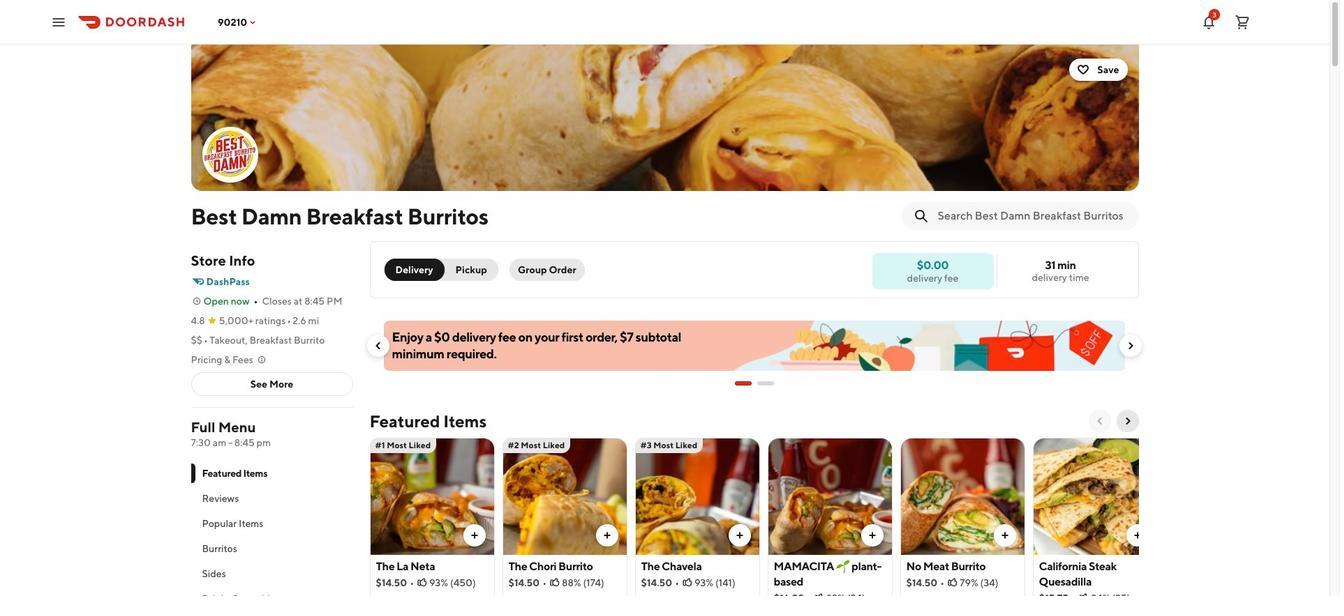 Task type: describe. For each thing, give the bounding box(es) containing it.
next button of carousel image
[[1122, 416, 1133, 427]]

add item to cart image for no meat burrito image
[[999, 531, 1011, 542]]

add item to cart image for the la neta image
[[469, 531, 480, 542]]

order methods option group
[[384, 259, 498, 281]]

0 vertical spatial previous button of carousel image
[[372, 341, 384, 352]]

california steak quesadilla image
[[1034, 438, 1157, 556]]

select promotional banner element
[[735, 371, 774, 397]]

mamacita 🌱 plant-based image
[[768, 438, 892, 556]]

add item to cart image for the mamacita 🌱 plant-based image
[[867, 531, 878, 542]]

the chavela image
[[636, 438, 759, 556]]



Task type: locate. For each thing, give the bounding box(es) containing it.
0 items, open order cart image
[[1234, 14, 1251, 30]]

add item to cart image for the chori burrito image
[[601, 531, 613, 542]]

best damn breakfast burritos image
[[191, 45, 1139, 191], [204, 128, 257, 182]]

previous button of carousel image
[[372, 341, 384, 352], [1094, 416, 1106, 427]]

notification bell image
[[1201, 14, 1218, 30]]

4 add item to cart image from the left
[[1132, 531, 1143, 542]]

1 add item to cart image from the left
[[734, 531, 745, 542]]

next button of carousel image
[[1125, 341, 1136, 352]]

Item Search search field
[[938, 209, 1128, 224]]

add item to cart image
[[469, 531, 480, 542], [601, 531, 613, 542], [867, 531, 878, 542], [1132, 531, 1143, 542]]

add item to cart image for the chavela image
[[734, 531, 745, 542]]

1 horizontal spatial previous button of carousel image
[[1094, 416, 1106, 427]]

the chori burrito image
[[503, 438, 627, 556]]

no meat burrito image
[[901, 438, 1025, 556]]

3 add item to cart image from the left
[[867, 531, 878, 542]]

the la neta image
[[370, 438, 494, 556]]

0 horizontal spatial previous button of carousel image
[[372, 341, 384, 352]]

open menu image
[[50, 14, 67, 30]]

2 add item to cart image from the left
[[999, 531, 1011, 542]]

1 horizontal spatial add item to cart image
[[999, 531, 1011, 542]]

add item to cart image
[[734, 531, 745, 542], [999, 531, 1011, 542]]

0 horizontal spatial add item to cart image
[[734, 531, 745, 542]]

heading
[[370, 411, 487, 433]]

add item to cart image for california steak quesadilla image
[[1132, 531, 1143, 542]]

2 add item to cart image from the left
[[601, 531, 613, 542]]

1 vertical spatial previous button of carousel image
[[1094, 416, 1106, 427]]

1 add item to cart image from the left
[[469, 531, 480, 542]]

None radio
[[384, 259, 444, 281], [436, 259, 498, 281], [384, 259, 444, 281], [436, 259, 498, 281]]



Task type: vqa. For each thing, say whether or not it's contained in the screenshot.
89 to the top
no



